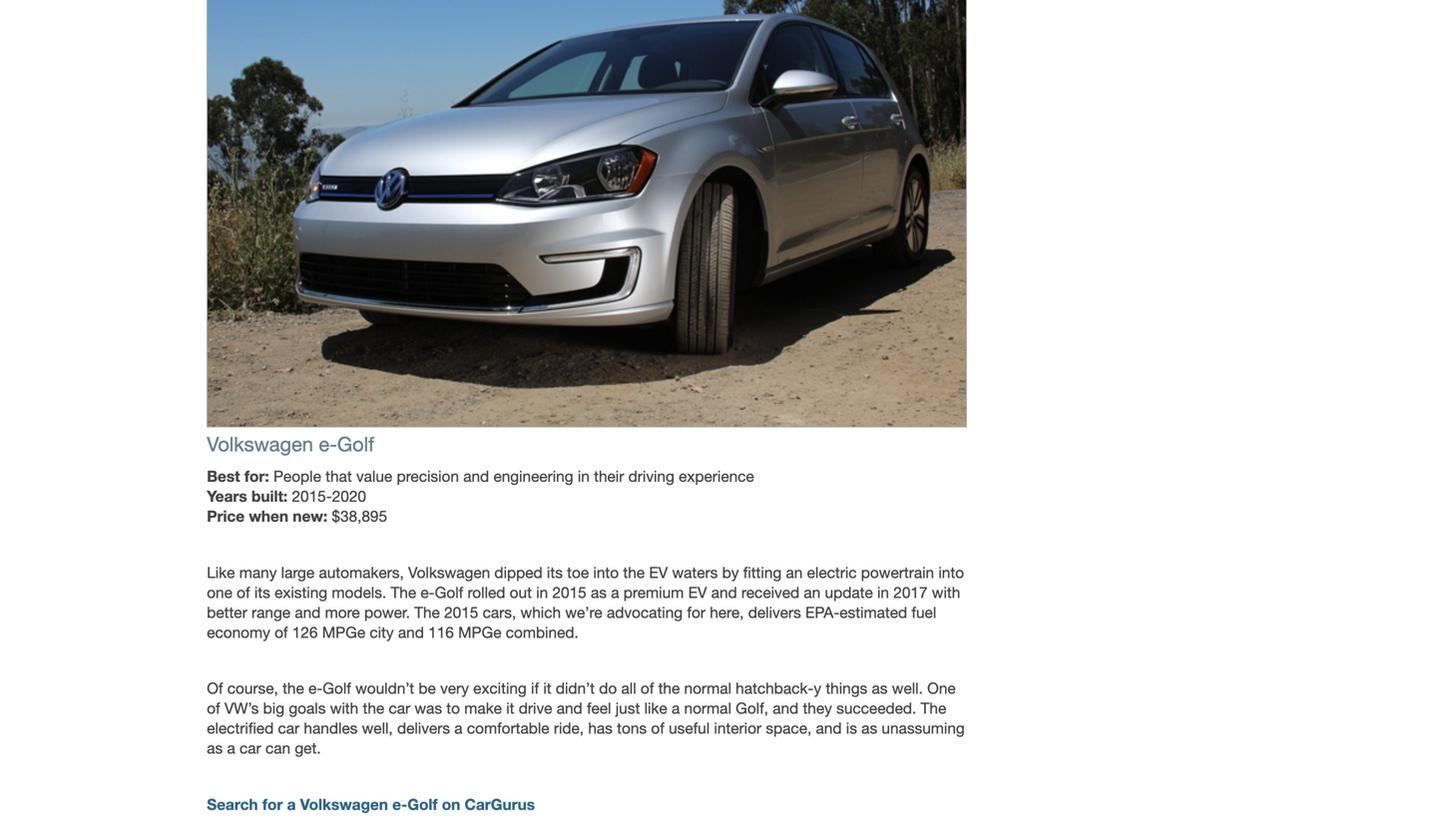 Task type: locate. For each thing, give the bounding box(es) containing it.
of right 'one'
[[237, 584, 250, 602]]

1 normal from the top
[[685, 680, 732, 698]]

0 vertical spatial it
[[544, 680, 552, 698]]

0 vertical spatial the
[[391, 584, 417, 602]]

mpge down more
[[322, 624, 366, 642]]

0 horizontal spatial with
[[330, 700, 359, 718]]

the up premium
[[623, 564, 645, 582]]

that
[[326, 468, 352, 486]]

drive
[[519, 700, 553, 718]]

0 vertical spatial an
[[786, 564, 803, 582]]

here,
[[710, 604, 744, 622]]

feel
[[587, 700, 612, 718]]

its
[[547, 564, 563, 582], [254, 584, 270, 602]]

0 horizontal spatial car
[[240, 740, 261, 758]]

it
[[544, 680, 552, 698], [506, 700, 515, 718]]

of
[[207, 680, 223, 698]]

a down electrified
[[227, 740, 235, 758]]

fuel
[[912, 604, 937, 622]]

1 mpge from the left
[[322, 624, 366, 642]]

in up estimated at the bottom right of the page
[[878, 584, 890, 602]]

golf left rolled
[[435, 584, 463, 602]]

an
[[786, 564, 803, 582], [804, 584, 821, 602]]

2016 volkswagen e-golf preview summaryimage image
[[207, 0, 967, 428]]

0 horizontal spatial volkswagen
[[207, 433, 313, 456]]

2 vertical spatial the
[[921, 700, 947, 718]]

and left is
[[816, 720, 842, 738]]

0 vertical spatial its
[[547, 564, 563, 582]]

as up we're
[[591, 584, 607, 602]]

ev up for
[[689, 584, 707, 602]]

0 vertical spatial 2015
[[553, 584, 587, 602]]

1 vertical spatial with
[[330, 700, 359, 718]]

1 horizontal spatial volkswagen
[[408, 564, 490, 582]]

car
[[389, 700, 411, 718], [278, 720, 300, 738], [240, 740, 261, 758]]

it up 'comfortable'
[[506, 700, 515, 718]]

as up the succeeded. at the bottom of page
[[872, 680, 888, 698]]

and
[[464, 468, 489, 486], [712, 584, 738, 602], [295, 604, 321, 622], [398, 624, 424, 642], [557, 700, 583, 718], [773, 700, 799, 718], [816, 720, 842, 738]]

the up goals
[[283, 680, 304, 698]]

as
[[591, 584, 607, 602], [872, 680, 888, 698], [862, 720, 878, 738], [207, 740, 223, 758]]

in inside best for: people that value precision and engineering in their driving experience years built: 2015-2020 price when new: $38,895
[[578, 468, 590, 486]]

0 horizontal spatial it
[[506, 700, 515, 718]]

1 vertical spatial e-
[[421, 584, 435, 602]]

car down wouldn't
[[389, 700, 411, 718]]

delivers
[[749, 604, 802, 622], [397, 720, 450, 738]]

fitting
[[744, 564, 782, 582]]

more
[[325, 604, 360, 622]]

is
[[847, 720, 858, 738]]

e-
[[319, 433, 337, 456], [421, 584, 435, 602], [309, 680, 323, 698]]

1 into from the left
[[594, 564, 619, 582]]

2 horizontal spatial in
[[878, 584, 890, 602]]

make
[[465, 700, 502, 718]]

golf inside of course, the e-golf wouldn't be very exciting if it didn't do all of the normal hatchback-y things as well. one of vw's big goals with the car was to make it drive and feel just like a normal golf, and they succeeded. the electrified car handles well, delivers a comfortable ride, has tons of useful interior space, and is as unassuming as a car can get.
[[323, 680, 351, 698]]

e- inside the like many large automakers, volkswagen dipped its toe into the ev waters by fitting an electric powertrain into one of its existing models. the e-golf rolled out in 2015 as a premium ev and received an update in 2017 with better range and more power. the 2015 cars, which we're advocating for here, delivers epa-estimated fuel economy of 126 mpge city and 116 mpge combined.
[[421, 584, 435, 602]]

0 vertical spatial with
[[932, 584, 961, 602]]

1 vertical spatial delivers
[[397, 720, 450, 738]]

into
[[594, 564, 619, 582], [939, 564, 965, 582]]

1 vertical spatial car
[[278, 720, 300, 738]]

goals
[[289, 700, 326, 718]]

of down the of
[[207, 700, 220, 718]]

0 horizontal spatial delivers
[[397, 720, 450, 738]]

e- up goals
[[309, 680, 323, 698]]

models.
[[332, 584, 387, 602]]

1 vertical spatial golf
[[435, 584, 463, 602]]

0 horizontal spatial in
[[536, 584, 548, 602]]

0 horizontal spatial mpge
[[322, 624, 366, 642]]

0 vertical spatial normal
[[685, 680, 732, 698]]

advocating
[[607, 604, 683, 622]]

0 horizontal spatial its
[[254, 584, 270, 602]]

as inside the like many large automakers, volkswagen dipped its toe into the ev waters by fitting an electric powertrain into one of its existing models. the e-golf rolled out in 2015 as a premium ev and received an update in 2017 with better range and more power. the 2015 cars, which we're advocating for here, delivers epa-estimated fuel economy of 126 mpge city and 116 mpge combined.
[[591, 584, 607, 602]]

a right "like"
[[672, 700, 680, 718]]

2015 up the '116'
[[444, 604, 479, 622]]

2015
[[553, 584, 587, 602], [444, 604, 479, 622]]

1 horizontal spatial mpge
[[458, 624, 502, 642]]

1 horizontal spatial car
[[278, 720, 300, 738]]

0 vertical spatial ev
[[649, 564, 668, 582]]

0 horizontal spatial 2015
[[444, 604, 479, 622]]

get.
[[295, 740, 321, 758]]

out
[[510, 584, 532, 602]]

1 vertical spatial normal
[[684, 700, 732, 718]]

a
[[611, 584, 620, 602], [672, 700, 680, 718], [455, 720, 463, 738], [227, 740, 235, 758]]

delivers down was
[[397, 720, 450, 738]]

a down to
[[455, 720, 463, 738]]

the down one
[[921, 700, 947, 718]]

with up handles
[[330, 700, 359, 718]]

an up the received
[[786, 564, 803, 582]]

volkswagen up rolled
[[408, 564, 490, 582]]

into right 'toe'
[[594, 564, 619, 582]]

driving
[[629, 468, 675, 486]]

2015-
[[292, 488, 332, 506]]

we're
[[565, 604, 603, 622]]

if
[[531, 680, 539, 698]]

the up "like"
[[659, 680, 680, 698]]

0 vertical spatial e-
[[319, 433, 337, 456]]

has
[[588, 720, 613, 738]]

golf up goals
[[323, 680, 351, 698]]

1 horizontal spatial in
[[578, 468, 590, 486]]

1 horizontal spatial its
[[547, 564, 563, 582]]

an up epa-
[[804, 584, 821, 602]]

experience
[[679, 468, 755, 486]]

of
[[237, 584, 250, 602], [275, 624, 288, 642], [641, 680, 654, 698], [207, 700, 220, 718], [651, 720, 665, 738]]

0 vertical spatial car
[[389, 700, 411, 718]]

one
[[207, 584, 233, 602]]

like
[[207, 564, 235, 582]]

0 horizontal spatial into
[[594, 564, 619, 582]]

116
[[428, 624, 454, 642]]

value
[[356, 468, 393, 486]]

the
[[623, 564, 645, 582], [283, 680, 304, 698], [659, 680, 680, 698], [363, 700, 385, 718]]

mpge down the cars,
[[458, 624, 502, 642]]

1 horizontal spatial into
[[939, 564, 965, 582]]

1 vertical spatial ev
[[689, 584, 707, 602]]

1 vertical spatial an
[[804, 584, 821, 602]]

in left 'their'
[[578, 468, 590, 486]]

for
[[687, 604, 706, 622]]

handles
[[304, 720, 358, 738]]

ev up premium
[[649, 564, 668, 582]]

into right powertrain
[[939, 564, 965, 582]]

which
[[521, 604, 561, 622]]

and right city
[[398, 624, 424, 642]]

golf up that
[[337, 433, 374, 456]]

one
[[928, 680, 956, 698]]

2 vertical spatial e-
[[309, 680, 323, 698]]

a up advocating
[[611, 584, 620, 602]]

electrified
[[207, 720, 274, 738]]

0 horizontal spatial ev
[[649, 564, 668, 582]]

it right if
[[544, 680, 552, 698]]

of course, the e-golf wouldn't be very exciting if it didn't do all of the normal hatchback-y things as well. one of vw's big goals with the car was to make it drive and feel just like a normal golf, and they succeeded. the electrified car handles well, delivers a comfortable ride, has tons of useful interior space, and is as unassuming as a car can get.
[[207, 680, 965, 758]]

in
[[578, 468, 590, 486], [536, 584, 548, 602], [878, 584, 890, 602]]

1 vertical spatial volkswagen
[[408, 564, 490, 582]]

people
[[274, 468, 321, 486]]

1 horizontal spatial delivers
[[749, 604, 802, 622]]

price
[[207, 507, 245, 526]]

1 horizontal spatial 2015
[[553, 584, 587, 602]]

delivers inside the like many large automakers, volkswagen dipped its toe into the ev waters by fitting an electric powertrain into one of its existing models. the e-golf rolled out in 2015 as a premium ev and received an update in 2017 with better range and more power. the 2015 cars, which we're advocating for here, delivers epa-estimated fuel economy of 126 mpge city and 116 mpge combined.
[[749, 604, 802, 622]]

normal
[[685, 680, 732, 698], [684, 700, 732, 718]]

space,
[[766, 720, 812, 738]]

didn't
[[556, 680, 595, 698]]

0 horizontal spatial an
[[786, 564, 803, 582]]

2015 down 'toe'
[[553, 584, 587, 602]]

powertrain
[[862, 564, 935, 582]]

and right precision
[[464, 468, 489, 486]]

0 vertical spatial delivers
[[749, 604, 802, 622]]

with inside of course, the e-golf wouldn't be very exciting if it didn't do all of the normal hatchback-y things as well. one of vw's big goals with the car was to make it drive and feel just like a normal golf, and they succeeded. the electrified car handles well, delivers a comfortable ride, has tons of useful interior space, and is as unassuming as a car can get.
[[330, 700, 359, 718]]

the inside of course, the e-golf wouldn't be very exciting if it didn't do all of the normal hatchback-y things as well. one of vw's big goals with the car was to make it drive and feel just like a normal golf, and they succeeded. the electrified car handles well, delivers a comfortable ride, has tons of useful interior space, and is as unassuming as a car can get.
[[921, 700, 947, 718]]

its down the many on the left bottom of page
[[254, 584, 270, 602]]

e- up the '116'
[[421, 584, 435, 602]]

the up power.
[[391, 584, 417, 602]]

ev
[[649, 564, 668, 582], [689, 584, 707, 602]]

2 mpge from the left
[[458, 624, 502, 642]]

like
[[645, 700, 668, 718]]

e- up that
[[319, 433, 337, 456]]

1 horizontal spatial ev
[[689, 584, 707, 602]]

with inside the like many large automakers, volkswagen dipped its toe into the ev waters by fitting an electric powertrain into one of its existing models. the e-golf rolled out in 2015 as a premium ev and received an update in 2017 with better range and more power. the 2015 cars, which we're advocating for here, delivers epa-estimated fuel economy of 126 mpge city and 116 mpge combined.
[[932, 584, 961, 602]]

of down range
[[275, 624, 288, 642]]

delivers down the received
[[749, 604, 802, 622]]

2 vertical spatial golf
[[323, 680, 351, 698]]

do
[[599, 680, 617, 698]]

car down electrified
[[240, 740, 261, 758]]

car up can
[[278, 720, 300, 738]]

in up which
[[536, 584, 548, 602]]

its left 'toe'
[[547, 564, 563, 582]]

with up fuel
[[932, 584, 961, 602]]

the inside the like many large automakers, volkswagen dipped its toe into the ev waters by fitting an electric powertrain into one of its existing models. the e-golf rolled out in 2015 as a premium ev and received an update in 2017 with better range and more power. the 2015 cars, which we're advocating for here, delivers epa-estimated fuel economy of 126 mpge city and 116 mpge combined.
[[623, 564, 645, 582]]

volkswagen up the for:
[[207, 433, 313, 456]]

1 horizontal spatial with
[[932, 584, 961, 602]]

1 horizontal spatial it
[[544, 680, 552, 698]]

the up the '116'
[[415, 604, 440, 622]]

1 vertical spatial its
[[254, 584, 270, 602]]

1 horizontal spatial an
[[804, 584, 821, 602]]



Task type: vqa. For each thing, say whether or not it's contained in the screenshot.
The in the 'Of course, the e-Golf wouldn't be very exciting if it didn't do all of the normal hatchback-y things as well. One of VW's big goals with the car was to make it drive and feel just like a normal Golf, and they succeeded. The electrified car handles well, delivers a comfortable ride, has tons of useful interior space, and is as unassuming as a car can get.'
yes



Task type: describe. For each thing, give the bounding box(es) containing it.
they
[[803, 700, 833, 718]]

rolled
[[468, 584, 506, 602]]

2 vertical spatial car
[[240, 740, 261, 758]]

years
[[207, 487, 247, 506]]

2 into from the left
[[939, 564, 965, 582]]

interior
[[714, 720, 762, 738]]

new:
[[293, 507, 328, 526]]

be
[[419, 680, 436, 698]]

course,
[[227, 680, 278, 698]]

2 normal from the top
[[684, 700, 732, 718]]

epa-
[[806, 604, 840, 622]]

well.
[[892, 680, 923, 698]]

e- inside of course, the e-golf wouldn't be very exciting if it didn't do all of the normal hatchback-y things as well. one of vw's big goals with the car was to make it drive and feel just like a normal golf, and they succeeded. the electrified car handles well, delivers a comfortable ride, has tons of useful interior space, and is as unassuming as a car can get.
[[309, 680, 323, 698]]

volkswagen e-golf
[[207, 433, 374, 456]]

1 vertical spatial the
[[415, 604, 440, 622]]

and up 126
[[295, 604, 321, 622]]

electric
[[807, 564, 857, 582]]

power.
[[364, 604, 410, 622]]

and up here,
[[712, 584, 738, 602]]

126
[[292, 624, 318, 642]]

estimated
[[840, 604, 908, 622]]

2 horizontal spatial car
[[389, 700, 411, 718]]

economy
[[207, 624, 270, 642]]

just
[[616, 700, 640, 718]]

0 vertical spatial volkswagen
[[207, 433, 313, 456]]

vw's
[[225, 700, 259, 718]]

$38,895
[[332, 508, 387, 526]]

large
[[281, 564, 315, 582]]

very
[[440, 680, 469, 698]]

0 vertical spatial golf
[[337, 433, 374, 456]]

y
[[814, 680, 822, 698]]

precision
[[397, 468, 459, 486]]

golf,
[[736, 700, 769, 718]]

a inside the like many large automakers, volkswagen dipped its toe into the ev waters by fitting an electric powertrain into one of its existing models. the e-golf rolled out in 2015 as a premium ev and received an update in 2017 with better range and more power. the 2015 cars, which we're advocating for here, delivers epa-estimated fuel economy of 126 mpge city and 116 mpge combined.
[[611, 584, 620, 602]]

and up space,
[[773, 700, 799, 718]]

well,
[[362, 720, 393, 738]]

1 vertical spatial it
[[506, 700, 515, 718]]

combined.
[[506, 624, 579, 642]]

big
[[263, 700, 285, 718]]

wouldn't
[[356, 680, 415, 698]]

toe
[[567, 564, 589, 582]]

of right the 'all'
[[641, 680, 654, 698]]

engineering
[[494, 468, 574, 486]]

dipped
[[495, 564, 543, 582]]

like many large automakers, volkswagen dipped its toe into the ev waters by fitting an electric powertrain into one of its existing models. the e-golf rolled out in 2015 as a premium ev and received an update in 2017 with better range and more power. the 2015 cars, which we're advocating for here, delivers epa-estimated fuel economy of 126 mpge city and 116 mpge combined.
[[207, 564, 965, 642]]

was
[[415, 700, 442, 718]]

for:
[[244, 467, 269, 486]]

unassuming
[[882, 720, 965, 738]]

and inside best for: people that value precision and engineering in their driving experience years built: 2015-2020 price when new: $38,895
[[464, 468, 489, 486]]

1 vertical spatial 2015
[[444, 604, 479, 622]]

received
[[742, 584, 800, 602]]

to
[[447, 700, 460, 718]]

their
[[594, 468, 624, 486]]

and up ride,
[[557, 700, 583, 718]]

many
[[239, 564, 277, 582]]

range
[[252, 604, 291, 622]]

automakers,
[[319, 564, 404, 582]]

tons
[[617, 720, 647, 738]]

all
[[622, 680, 637, 698]]

useful
[[669, 720, 710, 738]]

2020
[[332, 488, 366, 506]]

built:
[[252, 487, 288, 506]]

comfortable
[[467, 720, 550, 738]]

existing
[[275, 584, 328, 602]]

as down electrified
[[207, 740, 223, 758]]

best
[[207, 467, 240, 486]]

delivers inside of course, the e-golf wouldn't be very exciting if it didn't do all of the normal hatchback-y things as well. one of vw's big goals with the car was to make it drive and feel just like a normal golf, and they succeeded. the electrified car handles well, delivers a comfortable ride, has tons of useful interior space, and is as unassuming as a car can get.
[[397, 720, 450, 738]]

premium
[[624, 584, 684, 602]]

ride,
[[554, 720, 584, 738]]

the up the 'well,'
[[363, 700, 385, 718]]

update
[[825, 584, 873, 602]]

best for: people that value precision and engineering in their driving experience years built: 2015-2020 price when new: $38,895
[[207, 467, 755, 526]]

city
[[370, 624, 394, 642]]

when
[[249, 507, 289, 526]]

of down "like"
[[651, 720, 665, 738]]

exciting
[[473, 680, 527, 698]]

succeeded.
[[837, 700, 917, 718]]

by
[[723, 564, 739, 582]]

better
[[207, 604, 247, 622]]

waters
[[672, 564, 718, 582]]

things
[[826, 680, 868, 698]]

hatchback-
[[736, 680, 814, 698]]

golf inside the like many large automakers, volkswagen dipped its toe into the ev waters by fitting an electric powertrain into one of its existing models. the e-golf rolled out in 2015 as a premium ev and received an update in 2017 with better range and more power. the 2015 cars, which we're advocating for here, delivers epa-estimated fuel economy of 126 mpge city and 116 mpge combined.
[[435, 584, 463, 602]]

can
[[266, 740, 291, 758]]

volkswagen inside the like many large automakers, volkswagen dipped its toe into the ev waters by fitting an electric powertrain into one of its existing models. the e-golf rolled out in 2015 as a premium ev and received an update in 2017 with better range and more power. the 2015 cars, which we're advocating for here, delivers epa-estimated fuel economy of 126 mpge city and 116 mpge combined.
[[408, 564, 490, 582]]

as right is
[[862, 720, 878, 738]]

cars,
[[483, 604, 517, 622]]



